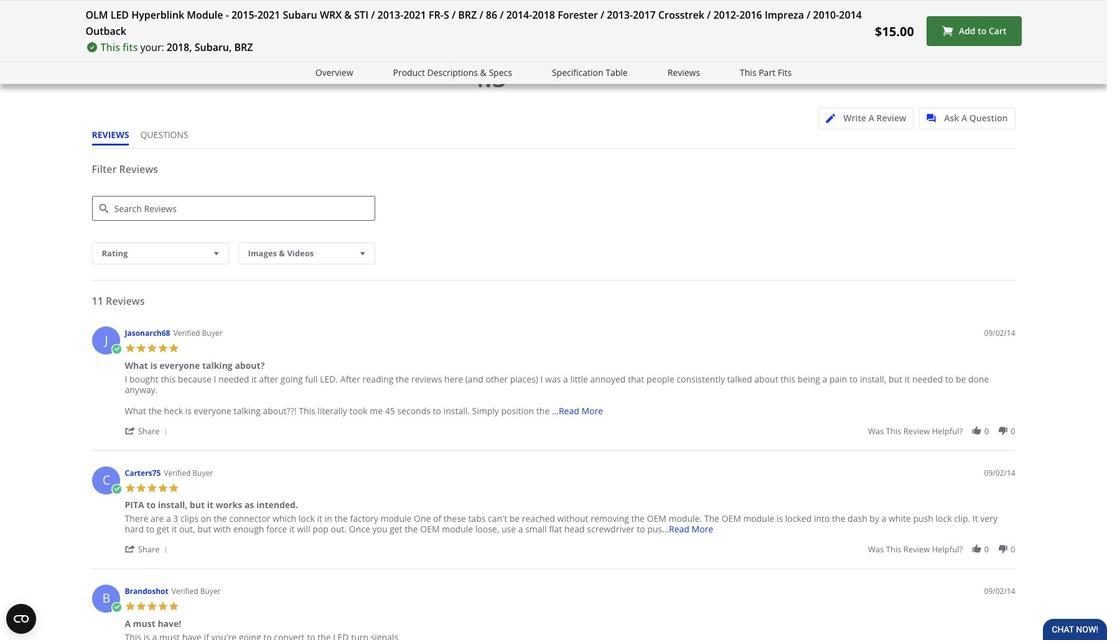 Task type: locate. For each thing, give the bounding box(es) containing it.
1 needed from the left
[[219, 374, 249, 385]]

2 needed from the left
[[913, 374, 944, 385]]

to left install.
[[433, 405, 442, 417]]

0 vertical spatial was this review helpful?
[[869, 426, 964, 437]]

1 share button from the top
[[125, 425, 172, 437]]

1 horizontal spatial ...read
[[663, 524, 690, 536]]

helpful? for j
[[933, 426, 964, 437]]

verified for j
[[173, 328, 200, 339]]

brz right subaru,
[[235, 40, 253, 54]]

6 / from the left
[[707, 8, 711, 22]]

2 review from the top
[[904, 545, 931, 556]]

11 left table
[[593, 71, 603, 83]]

buyer for j
[[202, 328, 223, 339]]

4.5
[[470, 59, 507, 95]]

1 horizontal spatial lock
[[936, 513, 953, 525]]

1 horizontal spatial get
[[390, 524, 403, 536]]

more down little
[[582, 405, 604, 417]]

0 horizontal spatial get
[[157, 524, 170, 536]]

helpful? left 'vote up review by carters75 on  2 sep 2014' image
[[933, 545, 964, 556]]

little
[[571, 374, 588, 385]]

&
[[345, 8, 352, 22], [481, 67, 487, 78], [279, 248, 285, 259]]

0 horizontal spatial 11 reviews
[[92, 295, 145, 308]]

2 seperator image from the top
[[162, 547, 170, 554]]

2010-
[[814, 8, 840, 22]]

to right add
[[979, 25, 987, 37]]

0 horizontal spatial install,
[[158, 500, 188, 512]]

to inside heading
[[147, 500, 156, 512]]

1 get from the left
[[157, 524, 170, 536]]

white
[[889, 513, 912, 525]]

out.
[[331, 524, 347, 536]]

this inside tab panel
[[299, 405, 316, 417]]

product
[[393, 67, 425, 78]]

0 vertical spatial group
[[869, 426, 1016, 437]]

pus
[[648, 524, 663, 536]]

share button for j
[[125, 425, 172, 437]]

1 horizontal spatial 2021
[[404, 8, 427, 22]]

0 vertical spatial 11 reviews
[[593, 71, 638, 83]]

this left the literally
[[299, 405, 316, 417]]

0 horizontal spatial by
[[870, 513, 880, 525]]

0 vertical spatial ...read
[[552, 405, 580, 417]]

verified right carters75
[[164, 468, 191, 479]]

1 vertical spatial verified buyer heading
[[164, 468, 213, 479]]

...read more
[[663, 524, 714, 536]]

0 vertical spatial this
[[101, 40, 120, 54]]

pita to install, but it works as intended. heading
[[125, 500, 298, 514]]

2 what from the top
[[125, 405, 146, 417]]

0 vertical spatial review
[[904, 426, 931, 437]]

a inside the a must have! heading
[[125, 618, 131, 630]]

a inside write a review dropdown button
[[869, 112, 875, 124]]

tab list
[[92, 129, 200, 148]]

0 vertical spatial 09/02/14
[[985, 328, 1016, 339]]

0 vertical spatial but
[[889, 374, 903, 385]]

oem right the
[[722, 513, 742, 525]]

0 horizontal spatial 11
[[92, 295, 103, 308]]

1 horizontal spatial install,
[[861, 374, 887, 385]]

1 vertical spatial 09/02/14
[[985, 468, 1016, 479]]

1 horizontal spatial &
[[345, 8, 352, 22]]

product descriptions & specs
[[393, 67, 513, 78]]

will
[[297, 524, 311, 536]]

part
[[759, 67, 776, 78]]

1 vertical spatial this
[[741, 67, 757, 78]]

1 horizontal spatial more
[[692, 524, 714, 536]]

0 horizontal spatial talking
[[202, 360, 233, 372]]

reviews inside heading
[[119, 163, 158, 176]]

1 horizontal spatial 11 reviews
[[593, 71, 638, 83]]

/ left 2012-
[[707, 8, 711, 22]]

2 circle checkmark image from the top
[[111, 603, 122, 614]]

of
[[433, 513, 442, 525]]

was for c
[[869, 545, 885, 556]]

/ right 86
[[500, 8, 504, 22]]

buyer for b
[[200, 587, 221, 597]]

tab panel
[[86, 321, 1022, 641]]

0 vertical spatial share
[[138, 426, 160, 437]]

Rating Filter field
[[92, 243, 229, 265]]

1 horizontal spatial 11
[[593, 71, 603, 83]]

0 horizontal spatial brz
[[235, 40, 253, 54]]

star image
[[147, 343, 158, 354], [136, 483, 147, 494], [158, 483, 168, 494], [147, 602, 158, 613], [158, 602, 168, 613], [168, 602, 179, 613]]

2 horizontal spatial this
[[741, 67, 757, 78]]

factory
[[350, 513, 379, 525]]

2013-
[[378, 8, 404, 22], [607, 8, 633, 22]]

verified for b
[[172, 587, 198, 597]]

but right the "pain"
[[889, 374, 903, 385]]

get left 3
[[157, 524, 170, 536]]

1 was from the top
[[869, 426, 885, 437]]

share button down the heck
[[125, 425, 172, 437]]

review for c
[[904, 545, 931, 556]]

lock left clip.
[[936, 513, 953, 525]]

0 horizontal spatial is
[[150, 360, 157, 372]]

a for write
[[869, 112, 875, 124]]

reviews
[[412, 374, 442, 385]]

vote down review by carters75 on  2 sep 2014 image
[[998, 545, 1009, 555]]

to right the "pain"
[[850, 374, 858, 385]]

2 horizontal spatial &
[[481, 67, 487, 78]]

images & videos element
[[238, 243, 375, 265]]

2 2021 from the left
[[404, 8, 427, 22]]

what is everyone talking about?
[[125, 360, 265, 372]]

more
[[582, 405, 604, 417], [692, 524, 714, 536]]

is up bought
[[150, 360, 157, 372]]

write a review
[[844, 112, 907, 124]]

1 vertical spatial group
[[869, 545, 1016, 556]]

1 horizontal spatial by
[[989, 35, 998, 47]]

2 horizontal spatial a
[[962, 112, 968, 124]]

circle checkmark image right j
[[111, 345, 122, 356]]

5 / from the left
[[601, 8, 605, 22]]

needed left done at the bottom of the page
[[913, 374, 944, 385]]

everyone inside heading
[[160, 360, 200, 372]]

star image
[[125, 343, 136, 354], [136, 343, 147, 354], [158, 343, 168, 354], [168, 343, 179, 354], [125, 483, 136, 494], [147, 483, 158, 494], [168, 483, 179, 494], [125, 602, 136, 613], [136, 602, 147, 613]]

1 vertical spatial circle checkmark image
[[111, 603, 122, 614]]

to left done at the bottom of the page
[[946, 374, 954, 385]]

2 vertical spatial 09/02/14
[[985, 587, 1016, 597]]

86
[[486, 8, 498, 22]]

1 horizontal spatial 2013-
[[607, 8, 633, 22]]

a inside the ask a question dropdown button
[[962, 112, 968, 124]]

0 vertical spatial helpful?
[[933, 426, 964, 437]]

module
[[187, 8, 223, 22]]

can't
[[488, 513, 508, 525]]

2 vertical spatial review date 09/02/14 element
[[985, 587, 1016, 597]]

these
[[444, 513, 466, 525]]

everyone up 'because'
[[160, 360, 200, 372]]

share image
[[125, 545, 136, 555]]

the left reviews
[[396, 374, 409, 385]]

a left must
[[125, 618, 131, 630]]

reviews right filter at the left top of the page
[[119, 163, 158, 176]]

0 horizontal spatial be
[[510, 513, 520, 525]]

module
[[381, 513, 412, 525], [744, 513, 775, 525], [442, 524, 473, 536]]

2013- right forester
[[607, 8, 633, 22]]

09/02/14 up done at the bottom of the page
[[985, 328, 1016, 339]]

1 vertical spatial brz
[[235, 40, 253, 54]]

0 horizontal spatial needed
[[219, 374, 249, 385]]

0 vertical spatial ...read more button
[[552, 405, 604, 417]]

to up are
[[147, 500, 156, 512]]

1 group from the top
[[869, 426, 1016, 437]]

but right out,
[[198, 524, 211, 536]]

1 review from the top
[[904, 426, 931, 437]]

2 vertical spatial verified
[[172, 587, 198, 597]]

module left one
[[381, 513, 412, 525]]

0 vertical spatial brz
[[459, 8, 477, 22]]

1 seperator image from the top
[[162, 428, 170, 436]]

tab panel containing j
[[86, 321, 1022, 641]]

dash
[[848, 513, 868, 525]]

verified buyer heading up 'what is everyone talking about?'
[[173, 328, 223, 339]]

1 vertical spatial seperator image
[[162, 547, 170, 554]]

out,
[[179, 524, 195, 536]]

talking up 'because'
[[202, 360, 233, 372]]

module right of
[[442, 524, 473, 536]]

09/02/14 down vote down review by carters75 on  2 sep 2014 image
[[985, 587, 1016, 597]]

share
[[138, 426, 160, 437], [138, 545, 160, 556]]

review date 09/02/14 element up done at the bottom of the page
[[985, 328, 1016, 339]]

pain
[[830, 374, 848, 385]]

3
[[173, 513, 178, 525]]

1 vertical spatial share button
[[125, 544, 172, 556]]

what up share image
[[125, 405, 146, 417]]

get right you
[[390, 524, 403, 536]]

bought
[[130, 374, 159, 385]]

screwdriver
[[587, 524, 635, 536]]

consistently
[[677, 374, 726, 385]]

2 review date 09/02/14 element from the top
[[985, 468, 1016, 479]]

talking left the about??!
[[234, 405, 261, 417]]

more right pus
[[692, 524, 714, 536]]

verified up 'what is everyone talking about?'
[[173, 328, 200, 339]]

the right 'into'
[[833, 513, 846, 525]]

verified buyer heading up "have!"
[[172, 587, 221, 597]]

verified
[[173, 328, 200, 339], [164, 468, 191, 479], [172, 587, 198, 597]]

0 horizontal spatial 2021
[[258, 8, 280, 22]]

1 horizontal spatial this
[[299, 405, 316, 417]]

was this review helpful? down push
[[869, 545, 964, 556]]

1 vertical spatial by
[[870, 513, 880, 525]]

add
[[960, 25, 976, 37]]

open widget image
[[6, 605, 36, 635]]

clip.
[[955, 513, 971, 525]]

2 horizontal spatial is
[[777, 513, 784, 525]]

be inside i bought this because i needed it after going full led. after reading the reviews here (and other places) i was a little annoyed that people consistently talked about this being a pain to install, but it needed to be done anyway.
[[957, 374, 967, 385]]

2 horizontal spatial i
[[541, 374, 543, 385]]

1 vertical spatial everyone
[[194, 405, 232, 417]]

brz inside olm led hyperblink module - 2015-2021 subaru wrx & sti / 2013-2021 fr-s / brz / 86 / 2014-2018 forester / 2013-2017 crosstrek / 2012-2016 impreza / 2010-2014 outback
[[459, 8, 477, 22]]

a right ask
[[962, 112, 968, 124]]

specs
[[489, 67, 513, 78]]

& left specs
[[481, 67, 487, 78]]

0 vertical spatial verified buyer heading
[[173, 328, 223, 339]]

is right the heck
[[185, 405, 192, 417]]

anyway.
[[125, 384, 158, 396]]

3 09/02/14 from the top
[[985, 587, 1016, 597]]

group for j
[[869, 426, 1016, 437]]

helpful?
[[933, 426, 964, 437], [933, 545, 964, 556]]

locked
[[786, 513, 812, 525]]

i left bought
[[125, 374, 127, 385]]

videos
[[287, 248, 314, 259]]

11 down rating
[[92, 295, 103, 308]]

oem
[[647, 513, 667, 525], [722, 513, 742, 525], [421, 524, 440, 536]]

talked
[[728, 374, 753, 385]]

sti
[[355, 8, 369, 22]]

$15.00
[[876, 23, 915, 40]]

0 vertical spatial buyer
[[202, 328, 223, 339]]

install, right the "pain"
[[861, 374, 887, 385]]

seperator image down are
[[162, 547, 170, 554]]

1 2013- from the left
[[378, 8, 404, 22]]

0 vertical spatial review date 09/02/14 element
[[985, 328, 1016, 339]]

verified for c
[[164, 468, 191, 479]]

/ left "2010-"
[[807, 8, 811, 22]]

review date 09/02/14 element down vote down review by carters75 on  2 sep 2014 image
[[985, 587, 1016, 597]]

was
[[546, 374, 561, 385]]

2 was this review helpful? from the top
[[869, 545, 964, 556]]

2 vertical spatial &
[[279, 248, 285, 259]]

everyone down 'because'
[[194, 405, 232, 417]]

a must have!
[[125, 618, 181, 630]]

0 vertical spatial everyone
[[160, 360, 200, 372]]

verified buyer heading
[[173, 328, 223, 339], [164, 468, 213, 479], [172, 587, 221, 597]]

1 09/02/14 from the top
[[985, 328, 1016, 339]]

1 horizontal spatial is
[[185, 405, 192, 417]]

it
[[252, 374, 257, 385], [905, 374, 911, 385], [207, 500, 214, 512], [317, 513, 323, 525], [172, 524, 177, 536], [290, 524, 295, 536]]

2 vertical spatial is
[[777, 513, 784, 525]]

review date 09/02/14 element
[[985, 328, 1016, 339], [985, 468, 1016, 479], [985, 587, 1016, 597]]

dialog image
[[927, 114, 943, 124]]

filter reviews heading
[[92, 163, 1016, 187]]

lock left in
[[299, 513, 315, 525]]

write no frame image
[[827, 114, 842, 124]]

this part fits link
[[741, 66, 792, 80]]

0 vertical spatial is
[[150, 360, 157, 372]]

circle checkmark image
[[111, 345, 122, 356], [111, 603, 122, 614]]

0 vertical spatial install,
[[861, 374, 887, 385]]

2 2013- from the left
[[607, 8, 633, 22]]

1 vertical spatial verified
[[164, 468, 191, 479]]

s
[[444, 8, 450, 22]]

0 horizontal spatial ...read
[[552, 405, 580, 417]]

1 horizontal spatial be
[[957, 374, 967, 385]]

0
[[985, 426, 990, 437], [1011, 426, 1016, 437], [985, 545, 990, 556], [1011, 545, 1016, 556]]

was this review helpful? for c
[[869, 545, 964, 556]]

verified up "have!"
[[172, 587, 198, 597]]

3 / from the left
[[480, 8, 484, 22]]

2 share button from the top
[[125, 544, 172, 556]]

0 vertical spatial by
[[989, 35, 998, 47]]

/ right "sti" at the top left of page
[[371, 8, 375, 22]]

11 reviews
[[593, 71, 638, 83], [92, 295, 145, 308]]

images
[[248, 248, 277, 259]]

i right 'because'
[[214, 374, 216, 385]]

is left the locked
[[777, 513, 784, 525]]

here
[[445, 374, 463, 385]]

that
[[628, 374, 645, 385]]

to left pus
[[637, 524, 646, 536]]

needed
[[219, 374, 249, 385], [913, 374, 944, 385]]

force
[[267, 524, 287, 536]]

what up bought
[[125, 360, 148, 372]]

everyone
[[160, 360, 200, 372], [194, 405, 232, 417]]

b
[[102, 591, 111, 607]]

oem left module.
[[647, 513, 667, 525]]

/ right 's'
[[452, 8, 456, 22]]

took
[[350, 405, 368, 417]]

helpful? left vote up review by jasonarch68 on  2 sep 2014 icon
[[933, 426, 964, 437]]

share right share image
[[138, 426, 160, 437]]

1 was this review helpful? from the top
[[869, 426, 964, 437]]

in
[[325, 513, 332, 525]]

1 vertical spatial review date 09/02/14 element
[[985, 468, 1016, 479]]

1 vertical spatial ...read more button
[[663, 524, 714, 536]]

by
[[989, 35, 998, 47], [870, 513, 880, 525]]

1 vertical spatial be
[[510, 513, 520, 525]]

share for j
[[138, 426, 160, 437]]

0 vertical spatial seperator image
[[162, 428, 170, 436]]

2 vertical spatial buyer
[[200, 587, 221, 597]]

oem left these
[[421, 524, 440, 536]]

1 vertical spatial talking
[[234, 405, 261, 417]]

1 horizontal spatial oem
[[647, 513, 667, 525]]

0 horizontal spatial i
[[125, 374, 127, 385]]

share right share icon
[[138, 545, 160, 556]]

but up clips
[[190, 500, 205, 512]]

intended.
[[257, 500, 298, 512]]

to inside button
[[979, 25, 987, 37]]

get
[[157, 524, 170, 536], [390, 524, 403, 536]]

to right hard
[[146, 524, 155, 536]]

the right in
[[335, 513, 348, 525]]

after
[[259, 374, 279, 385]]

0 vertical spatial be
[[957, 374, 967, 385]]

the
[[705, 513, 720, 525]]

/ right forester
[[601, 8, 605, 22]]

1 review date 09/02/14 element from the top
[[985, 328, 1016, 339]]

install, inside i bought this because i needed it after going full led. after reading the reviews here (and other places) i was a little annoyed that people consistently talked about this being a pain to install, but it needed to be done anyway.
[[861, 374, 887, 385]]

2021 left 'fr-'
[[404, 8, 427, 22]]

review left vote up review by jasonarch68 on  2 sep 2014 icon
[[904, 426, 931, 437]]

full
[[305, 374, 318, 385]]

down triangle image
[[211, 247, 222, 260]]

2 group from the top
[[869, 545, 1016, 556]]

09/02/14 for c
[[985, 468, 1016, 479]]

reviews
[[668, 67, 701, 78], [605, 71, 638, 83], [119, 163, 158, 176], [106, 295, 145, 308]]

share button down hard
[[125, 544, 172, 556]]

& left "sti" at the top left of page
[[345, 8, 352, 22]]

was this review helpful? for j
[[869, 426, 964, 437]]

0 horizontal spatial oem
[[421, 524, 440, 536]]

...read left the
[[663, 524, 690, 536]]

a right write
[[869, 112, 875, 124]]

circle checkmark image for j
[[111, 345, 122, 356]]

about
[[755, 374, 779, 385]]

other
[[486, 374, 508, 385]]

specification table link
[[552, 66, 628, 80]]

0 vertical spatial verified
[[173, 328, 200, 339]]

1 share from the top
[[138, 426, 160, 437]]

i left the was
[[541, 374, 543, 385]]

write
[[844, 112, 867, 124]]

this left part
[[741, 67, 757, 78]]

brandoshot verified buyer
[[125, 587, 221, 597]]

1 vertical spatial buyer
[[193, 468, 213, 479]]

seperator image for j
[[162, 428, 170, 436]]

1 vertical spatial more
[[692, 524, 714, 536]]

carters75 verified buyer
[[125, 468, 213, 479]]

verified buyer heading for c
[[164, 468, 213, 479]]

0 vertical spatial talking
[[202, 360, 233, 372]]

1 vertical spatial what
[[125, 405, 146, 417]]

1 vertical spatial 11
[[92, 295, 103, 308]]

0 horizontal spatial &
[[279, 248, 285, 259]]

0 vertical spatial share button
[[125, 425, 172, 437]]

2 vertical spatial this
[[299, 405, 316, 417]]

2013- right "sti" at the top left of page
[[378, 8, 404, 22]]

2 09/02/14 from the top
[[985, 468, 1016, 479]]

1 helpful? from the top
[[933, 426, 964, 437]]

with
[[214, 524, 231, 536]]

2 get from the left
[[390, 524, 403, 536]]

2 share from the top
[[138, 545, 160, 556]]

vote down review by jasonarch68 on  2 sep 2014 image
[[998, 426, 1009, 436]]

what inside heading
[[125, 360, 148, 372]]

2 vertical spatial but
[[198, 524, 211, 536]]

2 was from the top
[[869, 545, 885, 556]]

which
[[273, 513, 297, 525]]

review date 09/02/14 element for b
[[985, 587, 1016, 597]]

1 vertical spatial helpful?
[[933, 545, 964, 556]]

circle checkmark image for b
[[111, 603, 122, 614]]

1 horizontal spatial ...read more button
[[663, 524, 714, 536]]

review down push
[[904, 545, 931, 556]]

1 what from the top
[[125, 360, 148, 372]]

/ left 86
[[480, 8, 484, 22]]

install, inside heading
[[158, 500, 188, 512]]

the left of
[[405, 524, 418, 536]]

was this review helpful?
[[869, 426, 964, 437], [869, 545, 964, 556]]

1 vertical spatial review
[[904, 545, 931, 556]]

3 review date 09/02/14 element from the top
[[985, 587, 1016, 597]]

2021
[[258, 8, 280, 22], [404, 8, 427, 22]]

but inside pita to install, but it works as intended. heading
[[190, 500, 205, 512]]

verified buyer heading up pita to install, but it works as intended.
[[164, 468, 213, 479]]

2 helpful? from the top
[[933, 545, 964, 556]]

0 vertical spatial &
[[345, 8, 352, 22]]

2021 left subaru
[[258, 8, 280, 22]]

the right on
[[214, 513, 227, 525]]

group
[[869, 426, 1016, 437], [869, 545, 1016, 556]]

1 horizontal spatial a
[[869, 112, 875, 124]]

powered by link
[[950, 35, 1022, 51]]

seperator image down the heck
[[162, 428, 170, 436]]

tab list containing reviews
[[92, 129, 200, 148]]

1 horizontal spatial i
[[214, 374, 216, 385]]

2 / from the left
[[452, 8, 456, 22]]

seperator image
[[162, 428, 170, 436], [162, 547, 170, 554]]

was this review helpful? left vote up review by jasonarch68 on  2 sep 2014 icon
[[869, 426, 964, 437]]

1 circle checkmark image from the top
[[111, 345, 122, 356]]

rating element
[[92, 243, 229, 265]]

ask
[[945, 112, 960, 124]]

be right the can't on the left of the page
[[510, 513, 520, 525]]

1 vertical spatial share
[[138, 545, 160, 556]]

the left pus
[[632, 513, 645, 525]]

be left done at the bottom of the page
[[957, 374, 967, 385]]

a left the "pain"
[[823, 374, 828, 385]]

/
[[371, 8, 375, 22], [452, 8, 456, 22], [480, 8, 484, 22], [500, 8, 504, 22], [601, 8, 605, 22], [707, 8, 711, 22], [807, 8, 811, 22]]

this down outback
[[101, 40, 120, 54]]



Task type: describe. For each thing, give the bounding box(es) containing it.
specification table
[[552, 67, 628, 78]]

literally
[[318, 405, 347, 417]]

share for c
[[138, 545, 160, 556]]

without
[[558, 513, 589, 525]]

overview link
[[316, 66, 353, 80]]

reviews down the crosstrek
[[668, 67, 701, 78]]

c
[[103, 472, 110, 489]]

olm
[[86, 8, 108, 22]]

Search Reviews search field
[[92, 196, 375, 221]]

1 vertical spatial 11 reviews
[[92, 295, 145, 308]]

0 horizontal spatial module
[[381, 513, 412, 525]]

powered
[[950, 35, 986, 47]]

product descriptions & specs link
[[393, 66, 513, 80]]

loose,
[[476, 524, 500, 536]]

1 lock from the left
[[299, 513, 315, 525]]

module.
[[669, 513, 703, 525]]

seperator image for c
[[162, 547, 170, 554]]

enough
[[233, 524, 264, 536]]

being
[[798, 374, 821, 385]]

what for what the heck is everyone talking about??! this literally took me 45 seconds to install. simply position the ...read more
[[125, 405, 146, 417]]

1 horizontal spatial talking
[[234, 405, 261, 417]]

powered by
[[950, 35, 1001, 47]]

3 i from the left
[[541, 374, 543, 385]]

verified buyer heading for b
[[172, 587, 221, 597]]

it
[[973, 513, 979, 525]]

led
[[111, 8, 129, 22]]

removing
[[591, 513, 630, 525]]

i bought this because i needed it after going full led. after reading the reviews here (and other places) i was a little annoyed that people consistently talked about this being a pain to install, but it needed to be done anyway.
[[125, 374, 990, 396]]

review date 09/02/14 element for c
[[985, 468, 1016, 479]]

1 vertical spatial &
[[481, 67, 487, 78]]

about??!
[[263, 405, 297, 417]]

subaru,
[[195, 40, 232, 54]]

overview
[[316, 67, 353, 78]]

install.
[[444, 405, 470, 417]]

ask a question button
[[920, 108, 1016, 130]]

helpful? for c
[[933, 545, 964, 556]]

0 horizontal spatial more
[[582, 405, 604, 417]]

vote up review by carters75 on  2 sep 2014 image
[[972, 545, 983, 555]]

crosstrek
[[659, 8, 705, 22]]

position
[[502, 405, 534, 417]]

1 2021 from the left
[[258, 8, 280, 22]]

2012-
[[714, 8, 740, 22]]

your:
[[140, 40, 164, 54]]

was for j
[[869, 426, 885, 437]]

2 i from the left
[[214, 374, 216, 385]]

one
[[414, 513, 431, 525]]

seconds
[[398, 405, 431, 417]]

a left white
[[882, 513, 887, 525]]

& inside field
[[279, 248, 285, 259]]

descriptions
[[428, 67, 478, 78]]

this for this fits your: 2018, subaru, brz
[[101, 40, 120, 54]]

the left the heck
[[148, 405, 162, 417]]

this part fits
[[741, 67, 792, 78]]

1 horizontal spatial module
[[442, 524, 473, 536]]

tabs
[[469, 513, 486, 525]]

share button for c
[[125, 544, 172, 556]]

0 right vote down review by carters75 on  2 sep 2014 image
[[1011, 545, 1016, 556]]

but inside i bought this because i needed it after going full led. after reading the reviews here (and other places) i was a little annoyed that people consistently talked about this being a pain to install, but it needed to be done anyway.
[[889, 374, 903, 385]]

1 / from the left
[[371, 8, 375, 22]]

review date 09/02/14 element for j
[[985, 328, 1016, 339]]

subaru
[[283, 8, 317, 22]]

reviews right the specification
[[605, 71, 638, 83]]

very
[[981, 513, 998, 525]]

the inside i bought this because i needed it after going full led. after reading the reviews here (and other places) i was a little annoyed that people consistently talked about this being a pain to install, but it needed to be done anyway.
[[396, 374, 409, 385]]

4.5 star rating element
[[470, 59, 507, 95]]

7 / from the left
[[807, 8, 811, 22]]

you
[[373, 524, 388, 536]]

brandoshot
[[125, 587, 169, 597]]

annoyed
[[591, 374, 626, 385]]

0 right vote down review by jasonarch68 on  2 sep 2014 icon
[[1011, 426, 1016, 437]]

be inside there are a 3 clips on the connector which lock it in the factory module one of these tabs can't be reached without removing the oem module. the oem module is locked into the dash by a white push lock clip. it very hard to get it out, but with enough force it will pop out. once you get the oem module loose, use a small flat head screwdriver to pus
[[510, 513, 520, 525]]

4 / from the left
[[500, 8, 504, 22]]

heck
[[164, 405, 183, 417]]

as
[[245, 500, 254, 512]]

reviews link
[[668, 66, 701, 80]]

review for j
[[904, 426, 931, 437]]

a left 3
[[166, 513, 171, 525]]

vote up review by jasonarch68 on  2 sep 2014 image
[[972, 426, 983, 436]]

this for this part fits
[[741, 67, 757, 78]]

verified buyer heading for j
[[173, 328, 223, 339]]

table
[[606, 67, 628, 78]]

j
[[105, 332, 108, 349]]

buyer for c
[[193, 468, 213, 479]]

add to cart
[[960, 25, 1007, 37]]

09/02/14 for b
[[985, 587, 1016, 597]]

09/02/14 for j
[[985, 328, 1016, 339]]

have!
[[158, 618, 181, 630]]

about?
[[235, 360, 265, 372]]

the right position
[[537, 405, 550, 417]]

filter
[[92, 163, 117, 176]]

pita to install, but it works as intended.
[[125, 500, 298, 512]]

olm led hyperblink module - 2015-2021 subaru wrx & sti / 2013-2021 fr-s / brz / 86 / 2014-2018 forester / 2013-2017 crosstrek / 2012-2016 impreza / 2010-2014 outback
[[86, 8, 863, 38]]

0 horizontal spatial ...read more button
[[552, 405, 604, 417]]

1 vertical spatial is
[[185, 405, 192, 417]]

2 horizontal spatial oem
[[722, 513, 742, 525]]

push
[[914, 513, 934, 525]]

specification
[[552, 67, 604, 78]]

magnifying glass image
[[99, 204, 109, 214]]

jasonarch68
[[125, 328, 170, 339]]

what for what is everyone talking about?
[[125, 360, 148, 372]]

0 right 'vote up review by carters75 on  2 sep 2014' image
[[985, 545, 990, 556]]

forester
[[558, 8, 598, 22]]

reviews up jasonarch68
[[106, 295, 145, 308]]

a for ask
[[962, 112, 968, 124]]

add to cart button
[[927, 16, 1022, 46]]

are
[[151, 513, 164, 525]]

talking inside heading
[[202, 360, 233, 372]]

2 horizontal spatial module
[[744, 513, 775, 525]]

led.
[[320, 374, 338, 385]]

is inside there are a 3 clips on the connector which lock it in the factory module one of these tabs can't be reached without removing the oem module. the oem module is locked into the dash by a white push lock clip. it very hard to get it out, but with enough force it will pop out. once you get the oem module loose, use a small flat head screwdriver to pus
[[777, 513, 784, 525]]

done
[[969, 374, 990, 385]]

going
[[281, 374, 303, 385]]

0 vertical spatial 11
[[593, 71, 603, 83]]

Images & Videos Filter field
[[238, 243, 375, 265]]

there
[[125, 513, 148, 525]]

group for c
[[869, 545, 1016, 556]]

wrx
[[320, 8, 342, 22]]

once
[[349, 524, 370, 536]]

a must have! heading
[[125, 618, 181, 633]]

what is everyone talking about? heading
[[125, 360, 265, 374]]

is inside heading
[[150, 360, 157, 372]]

cart
[[990, 25, 1007, 37]]

clips
[[181, 513, 199, 525]]

a right the was
[[564, 374, 569, 385]]

head
[[565, 524, 585, 536]]

it inside heading
[[207, 500, 214, 512]]

circle checkmark image
[[111, 484, 122, 495]]

share image
[[125, 426, 136, 436]]

must
[[133, 618, 156, 630]]

45
[[385, 405, 395, 417]]

reading
[[363, 374, 394, 385]]

what the heck is everyone talking about??! this literally took me 45 seconds to install. simply position the ...read more
[[125, 405, 604, 417]]

there are a 3 clips on the connector which lock it in the factory module one of these tabs can't be reached without removing the oem module. the oem module is locked into the dash by a white push lock clip. it very hard to get it out, but with enough force it will pop out. once you get the oem module loose, use a small flat head screwdriver to pus
[[125, 513, 998, 536]]

2 lock from the left
[[936, 513, 953, 525]]

a right use
[[519, 524, 523, 536]]

images & videos
[[248, 248, 314, 259]]

1 vertical spatial ...read
[[663, 524, 690, 536]]

review
[[877, 112, 907, 124]]

but inside there are a 3 clips on the connector which lock it in the factory module one of these tabs can't be reached without removing the oem module. the oem module is locked into the dash by a white push lock clip. it very hard to get it out, but with enough force it will pop out. once you get the oem module loose, use a small flat head screwdriver to pus
[[198, 524, 211, 536]]

question
[[970, 112, 1009, 124]]

-
[[226, 8, 229, 22]]

simply
[[472, 405, 499, 417]]

by inside there are a 3 clips on the connector which lock it in the factory module one of these tabs can't be reached without removing the oem module. the oem module is locked into the dash by a white push lock clip. it very hard to get it out, but with enough force it will pop out. once you get the oem module loose, use a small flat head screwdriver to pus
[[870, 513, 880, 525]]

works
[[216, 500, 242, 512]]

filter reviews
[[92, 163, 158, 176]]

2018
[[533, 8, 556, 22]]

down triangle image
[[357, 247, 368, 260]]

& inside olm led hyperblink module - 2015-2021 subaru wrx & sti / 2013-2021 fr-s / brz / 86 / 2014-2018 forester / 2013-2017 crosstrek / 2012-2016 impreza / 2010-2014 outback
[[345, 8, 352, 22]]

1 i from the left
[[125, 374, 127, 385]]

flat
[[549, 524, 563, 536]]

0 right vote up review by jasonarch68 on  2 sep 2014 icon
[[985, 426, 990, 437]]



Task type: vqa. For each thing, say whether or not it's contained in the screenshot.
"here"
yes



